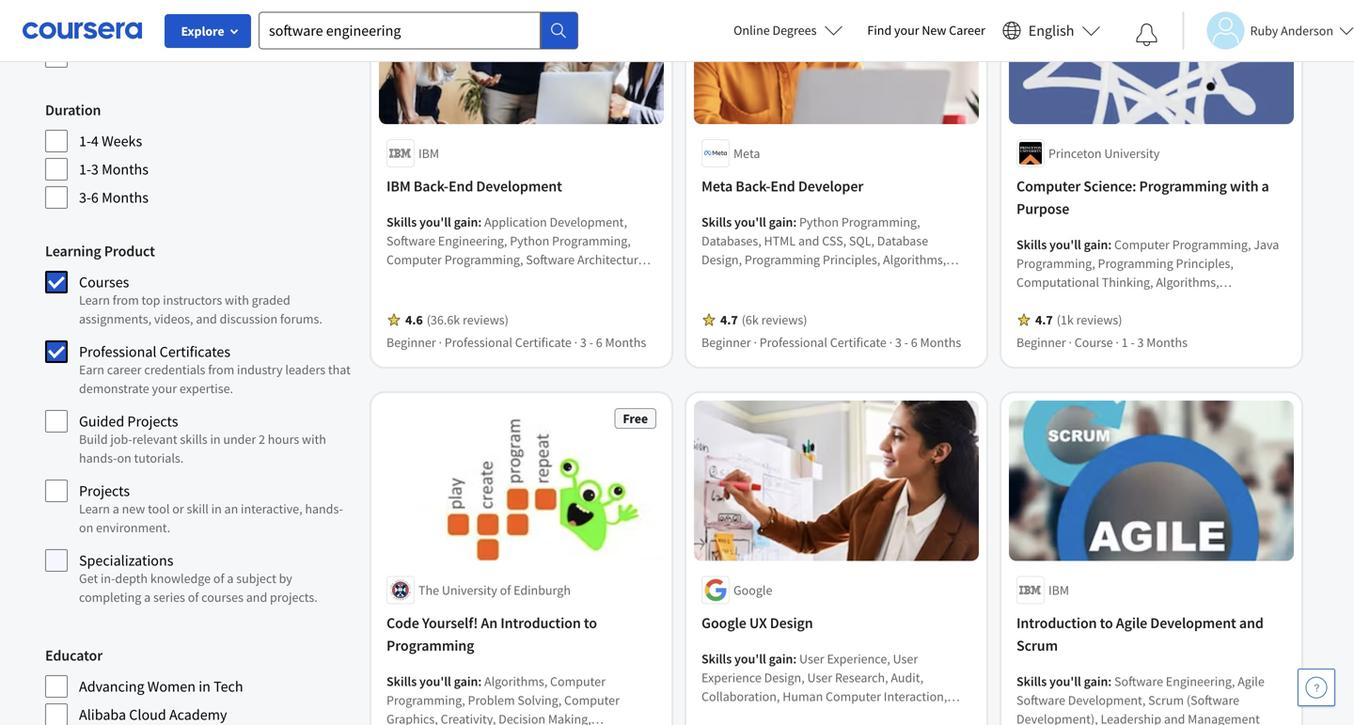 Task type: locate. For each thing, give the bounding box(es) containing it.
learn for courses
[[79, 292, 110, 309]]

new
[[122, 500, 145, 517]]

1-
[[79, 132, 91, 150], [79, 160, 91, 179]]

1 4.7 from the left
[[721, 311, 738, 328]]

hands- inside build job-relevant skills in under 2 hours with hands-on tutorials.
[[79, 450, 117, 467]]

weeks
[[102, 132, 142, 150]]

beginner down (6k
[[702, 334, 751, 351]]

product down research,
[[846, 707, 890, 724]]

1 end from the left
[[449, 177, 473, 196]]

1 horizontal spatial meta
[[734, 145, 760, 162]]

1 vertical spatial algorithms,
[[484, 673, 548, 690]]

agile
[[1116, 614, 1148, 632], [1238, 673, 1265, 690]]

2 introduction from the left
[[1017, 614, 1097, 632]]

: for computer science: programming with a purpose
[[1108, 236, 1112, 253]]

assignments,
[[79, 310, 152, 327]]

2 1- from the top
[[79, 160, 91, 179]]

introduction down edinburgh
[[501, 614, 581, 632]]

1 vertical spatial google
[[702, 614, 747, 632]]

1 beginner from the left
[[387, 334, 436, 351]]

1 horizontal spatial 4.7
[[1036, 311, 1053, 328]]

to inside code yourself! an introduction to programming
[[584, 614, 597, 632]]

from up the assignments,
[[113, 292, 139, 309]]

critical
[[1065, 311, 1104, 328]]

0 horizontal spatial beginner
[[387, 334, 436, 351]]

: down design
[[793, 650, 797, 667]]

beginner for meta back-end developer
[[702, 334, 751, 351]]

2 vertical spatial in
[[199, 677, 211, 696]]

·
[[439, 334, 442, 351], [574, 334, 578, 351], [754, 334, 757, 351], [889, 334, 893, 351], [1069, 334, 1072, 351], [1116, 334, 1119, 351]]

4.6 (36.6k reviews)
[[405, 311, 509, 328]]

your down credentials
[[152, 380, 177, 397]]

you'll down purpose
[[1050, 236, 1082, 253]]

programming right science:
[[1140, 177, 1227, 196]]

computer inside computer science: programming with a purpose
[[1017, 177, 1081, 196]]

1 horizontal spatial professional
[[445, 334, 513, 351]]

creativity,
[[441, 710, 496, 725]]

1 vertical spatial development
[[1151, 614, 1237, 632]]

skills up experience
[[702, 650, 732, 667]]

3
[[91, 160, 99, 179], [580, 334, 587, 351], [895, 334, 902, 351], [1138, 334, 1144, 351]]

scrum down engineering,
[[1149, 692, 1184, 709]]

4.7 up 'analysis,'
[[1036, 311, 1053, 328]]

learn up the assignments,
[[79, 292, 110, 309]]

4.7
[[721, 311, 738, 328], [1036, 311, 1053, 328]]

2 back- from the left
[[736, 177, 771, 196]]

free
[[623, 410, 648, 427]]

0 horizontal spatial solving,
[[518, 692, 562, 709]]

back- for ibm
[[414, 177, 449, 196]]

in left 'an'
[[211, 500, 222, 517]]

relevant
[[132, 431, 177, 448]]

beginner down 4.6 at the left top
[[387, 334, 436, 351]]

you'll for google ux design
[[735, 650, 766, 667]]

certificate
[[515, 334, 572, 351], [830, 334, 887, 351]]

- for developer
[[905, 334, 909, 351]]

1 vertical spatial your
[[152, 380, 177, 397]]

programming inside computer programming, java programming, programming principles, computational thinking, algorithms, computational logic, theoretical computer science, critical thinking, mathematical theory & analysis, problem solving, computer science
[[1098, 255, 1174, 272]]

3 - from the left
[[1131, 334, 1135, 351]]

hands- for guided projects
[[79, 450, 117, 467]]

0 horizontal spatial university
[[442, 582, 497, 599]]

hands- right interactive, at the bottom of page
[[305, 500, 343, 517]]

2 vertical spatial with
[[302, 431, 326, 448]]

you'll up graphics,
[[420, 673, 451, 690]]

learn inside learn a new tool or skill in an interactive, hands- on environment.
[[79, 500, 110, 517]]

beginner
[[387, 334, 436, 351], [702, 334, 751, 351], [1017, 334, 1066, 351]]

0 vertical spatial university
[[1105, 145, 1160, 162]]

reviews)
[[463, 311, 509, 328], [762, 311, 808, 328], [1077, 311, 1123, 328]]

0 vertical spatial computational
[[1017, 274, 1100, 291]]

theory
[[1238, 311, 1277, 328]]

0 horizontal spatial product
[[104, 242, 155, 261]]

certificate for meta back-end developer
[[830, 334, 887, 351]]

2 horizontal spatial 6
[[911, 334, 918, 351]]

1 vertical spatial 1-
[[79, 160, 91, 179]]

gain for code yourself! an introduction to programming
[[454, 673, 478, 690]]

show notifications image
[[1136, 24, 1158, 46]]

computer inside user experience, user experience design, user research, audit, collaboration, human computer interaction, planning, product design, product developme
[[826, 688, 881, 705]]

1 vertical spatial scrum
[[1149, 692, 1184, 709]]

0 horizontal spatial your
[[152, 380, 177, 397]]

with right the hours
[[302, 431, 326, 448]]

0 horizontal spatial to
[[584, 614, 597, 632]]

on inside learn a new tool or skill in an interactive, hands- on environment.
[[79, 519, 93, 536]]

on for guided projects
[[117, 450, 131, 467]]

hands- inside learn a new tool or skill in an interactive, hands- on environment.
[[305, 500, 343, 517]]

graphics,
[[387, 710, 438, 725]]

job-
[[110, 431, 132, 448]]

an
[[481, 614, 498, 632]]

learn from top instructors with graded assignments, videos, and discussion forums.
[[79, 292, 323, 327]]

skill
[[187, 500, 209, 517]]

completing
[[79, 589, 141, 606]]

agile inside software engineering, agile software development, scrum (software development), leadership and management
[[1238, 673, 1265, 690]]

introduction
[[501, 614, 581, 632], [1017, 614, 1097, 632]]

with
[[1230, 177, 1259, 196], [225, 292, 249, 309], [302, 431, 326, 448]]

0 horizontal spatial on
[[79, 519, 93, 536]]

solving, inside algorithms, computer programming, problem solving, computer graphics, creativity, decision makin
[[518, 692, 562, 709]]

programming inside computer science: programming with a purpose
[[1140, 177, 1227, 196]]

university up yourself!
[[442, 582, 497, 599]]

ibm for ibm
[[419, 145, 439, 162]]

1 vertical spatial problem
[[468, 692, 515, 709]]

beginner down science, on the right top of the page
[[1017, 334, 1066, 351]]

and
[[196, 310, 217, 327], [246, 589, 267, 606], [1240, 614, 1264, 632], [1164, 710, 1186, 725]]

1 vertical spatial in
[[211, 500, 222, 517]]

gain for computer science: programming with a purpose
[[1084, 236, 1108, 253]]

problem inside computer programming, java programming, programming principles, computational thinking, algorithms, computational logic, theoretical computer science, critical thinking, mathematical theory & analysis, problem solving, computer science
[[1078, 330, 1125, 347]]

1 horizontal spatial scrum
[[1149, 692, 1184, 709]]

0 vertical spatial google
[[734, 582, 773, 599]]

1 horizontal spatial hands-
[[305, 500, 343, 517]]

design, down human
[[803, 707, 844, 724]]

educator group
[[45, 644, 353, 725]]

0 vertical spatial your
[[895, 22, 920, 39]]

1 horizontal spatial university
[[1105, 145, 1160, 162]]

0 horizontal spatial software
[[1017, 692, 1066, 709]]

and right leadership
[[1164, 710, 1186, 725]]

skills you'll gain : up experience
[[702, 650, 800, 667]]

online degrees
[[734, 22, 817, 39]]

0 vertical spatial scrum
[[1017, 636, 1058, 655]]

product up courses
[[104, 242, 155, 261]]

0 horizontal spatial with
[[225, 292, 249, 309]]

: for code yourself! an introduction to programming
[[478, 673, 482, 690]]

back-
[[414, 177, 449, 196], [736, 177, 771, 196]]

with up discussion
[[225, 292, 249, 309]]

2 to from the left
[[1100, 614, 1113, 632]]

1 vertical spatial hands-
[[305, 500, 343, 517]]

1 vertical spatial from
[[208, 361, 234, 378]]

product inside group
[[104, 242, 155, 261]]

2 horizontal spatial -
[[1131, 334, 1135, 351]]

2 horizontal spatial beginner
[[1017, 334, 1066, 351]]

design, up human
[[764, 669, 805, 686]]

1 horizontal spatial -
[[905, 334, 909, 351]]

logic,
[[1102, 292, 1135, 309]]

development for end
[[476, 177, 562, 196]]

0 vertical spatial on
[[117, 450, 131, 467]]

skills up development),
[[1017, 673, 1047, 690]]

programming down yourself!
[[387, 636, 474, 655]]

2 end from the left
[[771, 177, 796, 196]]

1 horizontal spatial algorithms,
[[1156, 274, 1220, 291]]

0 vertical spatial ibm
[[419, 145, 439, 162]]

: up "logic,"
[[1108, 236, 1112, 253]]

gain down design
[[769, 650, 793, 667]]

certificates
[[160, 342, 231, 361]]

development inside introduction to agile development and scrum
[[1151, 614, 1237, 632]]

of down knowledge at bottom left
[[188, 589, 199, 606]]

and up (software
[[1240, 614, 1264, 632]]

career
[[107, 361, 142, 378]]

reviews) right (6k
[[762, 311, 808, 328]]

0 horizontal spatial scrum
[[1017, 636, 1058, 655]]

1 horizontal spatial of
[[213, 570, 224, 587]]

science
[[1233, 330, 1275, 347]]

0 horizontal spatial professional
[[79, 342, 157, 361]]

a up courses
[[227, 570, 234, 587]]

your right "find" at top right
[[895, 22, 920, 39]]

(36.6k
[[427, 311, 460, 328]]

professional down 4.7 (6k reviews)
[[760, 334, 828, 351]]

by
[[279, 570, 292, 587]]

2 reviews) from the left
[[762, 311, 808, 328]]

2 vertical spatial programming,
[[387, 692, 465, 709]]

0 horizontal spatial from
[[113, 292, 139, 309]]

1 vertical spatial ibm
[[387, 177, 411, 196]]

with inside computer science: programming with a purpose
[[1230, 177, 1259, 196]]

1 back- from the left
[[414, 177, 449, 196]]

2 horizontal spatial ibm
[[1049, 582, 1070, 599]]

user
[[800, 650, 825, 667], [893, 650, 918, 667], [808, 669, 833, 686]]

0 horizontal spatial beginner · professional certificate · 3 - 6 months
[[387, 334, 646, 351]]

learn left "new"
[[79, 500, 110, 517]]

google up google ux design
[[734, 582, 773, 599]]

software
[[1115, 673, 1164, 690], [1017, 692, 1066, 709]]

1 vertical spatial software
[[1017, 692, 1066, 709]]

depth
[[115, 570, 148, 587]]

meta back-end developer link
[[702, 175, 972, 197]]

solving, down theoretical
[[1128, 330, 1172, 347]]

gain up development,
[[1084, 673, 1108, 690]]

programming up "logic,"
[[1098, 255, 1174, 272]]

in left tech
[[199, 677, 211, 696]]

2 certificate from the left
[[830, 334, 887, 351]]

1 horizontal spatial introduction
[[1017, 614, 1097, 632]]

programming,
[[1173, 236, 1251, 253], [1017, 255, 1096, 272], [387, 692, 465, 709]]

earn
[[79, 361, 104, 378]]

online
[[734, 22, 770, 39]]

3-6 months
[[79, 188, 149, 207]]

programming inside code yourself! an introduction to programming
[[387, 636, 474, 655]]

1 vertical spatial meta
[[702, 177, 733, 196]]

3 beginner from the left
[[1017, 334, 1066, 351]]

&
[[1017, 330, 1025, 347]]

2 horizontal spatial reviews)
[[1077, 311, 1123, 328]]

on
[[117, 450, 131, 467], [79, 519, 93, 536]]

0 horizontal spatial programming,
[[387, 692, 465, 709]]

forums.
[[280, 310, 323, 327]]

6 for ibm back-end development
[[596, 334, 603, 351]]

ruby anderson
[[1251, 22, 1334, 39]]

1 vertical spatial university
[[442, 582, 497, 599]]

1 horizontal spatial beginner
[[702, 334, 751, 351]]

beginner · professional certificate · 3 - 6 months down 4.6 (36.6k reviews)
[[387, 334, 646, 351]]

1 learn from the top
[[79, 292, 110, 309]]

a left "new"
[[113, 500, 119, 517]]

alibaba cloud academy
[[79, 705, 227, 724]]

in right the skills at bottom left
[[210, 431, 221, 448]]

0 vertical spatial 1-
[[79, 132, 91, 150]]

1 horizontal spatial end
[[771, 177, 796, 196]]

google for google
[[734, 582, 773, 599]]

to
[[584, 614, 597, 632], [1100, 614, 1113, 632]]

problem up creativity, on the bottom left of the page
[[468, 692, 515, 709]]

0 vertical spatial with
[[1230, 177, 1259, 196]]

women
[[147, 677, 196, 696]]

1- for 4
[[79, 132, 91, 150]]

: for introduction to agile development and scrum
[[1108, 673, 1112, 690]]

thinking, down "logic,"
[[1107, 311, 1158, 328]]

software up development,
[[1115, 673, 1164, 690]]

skills you'll gain :
[[387, 213, 484, 230], [702, 213, 800, 230], [1017, 236, 1115, 253], [702, 650, 800, 667], [387, 673, 484, 690], [1017, 673, 1115, 690]]

discussion
[[220, 310, 278, 327]]

skills you'll gain : down purpose
[[1017, 236, 1115, 253]]

2 learn from the top
[[79, 500, 110, 517]]

skills for google ux design
[[702, 650, 732, 667]]

development inside "link"
[[476, 177, 562, 196]]

gain up creativity, on the bottom left of the page
[[454, 673, 478, 690]]

solving,
[[1128, 330, 1172, 347], [518, 692, 562, 709]]

back- inside "link"
[[414, 177, 449, 196]]

2 4.7 from the left
[[1036, 311, 1053, 328]]

agile up (software
[[1238, 673, 1265, 690]]

1 certificate from the left
[[515, 334, 572, 351]]

skills you'll gain : for introduction to agile development and scrum
[[1017, 673, 1115, 690]]

1 1- from the top
[[79, 132, 91, 150]]

0 horizontal spatial ibm
[[387, 177, 411, 196]]

1 beginner · professional certificate · 3 - 6 months from the left
[[387, 334, 646, 351]]

you'll for code yourself! an introduction to programming
[[420, 673, 451, 690]]

you'll
[[420, 213, 451, 230], [735, 213, 766, 230], [1050, 236, 1082, 253], [735, 650, 766, 667], [420, 673, 451, 690], [1050, 673, 1082, 690]]

in inside learn a new tool or skill in an interactive, hands- on environment.
[[211, 500, 222, 517]]

0 horizontal spatial agile
[[1116, 614, 1148, 632]]

0 horizontal spatial certificate
[[515, 334, 572, 351]]

scrum up development),
[[1017, 636, 1058, 655]]

skills for introduction to agile development and scrum
[[1017, 673, 1047, 690]]

1 horizontal spatial solving,
[[1128, 330, 1172, 347]]

2 beginner · professional certificate · 3 - 6 months from the left
[[702, 334, 961, 351]]

0 horizontal spatial algorithms,
[[484, 673, 548, 690]]

0 horizontal spatial end
[[449, 177, 473, 196]]

and down instructors
[[196, 310, 217, 327]]

0 vertical spatial programming
[[1140, 177, 1227, 196]]

introduction inside introduction to agile development and scrum
[[1017, 614, 1097, 632]]

0 vertical spatial agile
[[1116, 614, 1148, 632]]

learn a new tool or skill in an interactive, hands- on environment.
[[79, 500, 343, 536]]

java
[[1254, 236, 1280, 253]]

None search field
[[259, 12, 578, 49]]

0 vertical spatial learn
[[79, 292, 110, 309]]

0 horizontal spatial meta
[[702, 177, 733, 196]]

specializations
[[79, 551, 173, 570]]

0 vertical spatial software
[[1115, 673, 1164, 690]]

1 horizontal spatial problem
[[1078, 330, 1125, 347]]

1 horizontal spatial from
[[208, 361, 234, 378]]

to inside introduction to agile development and scrum
[[1100, 614, 1113, 632]]

ibm inside "link"
[[387, 177, 411, 196]]

1 vertical spatial on
[[79, 519, 93, 536]]

0 horizontal spatial 6
[[91, 188, 99, 207]]

2 horizontal spatial programming,
[[1173, 236, 1251, 253]]

you'll for introduction to agile development and scrum
[[1050, 673, 1082, 690]]

projects up tutorials.
[[127, 412, 178, 431]]

0 vertical spatial programming,
[[1173, 236, 1251, 253]]

algorithms, down principles,
[[1156, 274, 1220, 291]]

professional for developer
[[760, 334, 828, 351]]

3 reviews) from the left
[[1077, 311, 1123, 328]]

agile for to
[[1116, 614, 1148, 632]]

and inside get in-depth knowledge of a subject by completing a series of courses and projects.
[[246, 589, 267, 606]]

reviews) right the (36.6k
[[463, 311, 509, 328]]

agile for engineering,
[[1238, 673, 1265, 690]]

skills up graphics,
[[387, 673, 417, 690]]

months left &
[[920, 334, 961, 351]]

programming, down purpose
[[1017, 255, 1096, 272]]

: up creativity, on the bottom left of the page
[[478, 673, 482, 690]]

0 vertical spatial in
[[210, 431, 221, 448]]

0 vertical spatial problem
[[1078, 330, 1125, 347]]

the university of edinburgh
[[419, 582, 571, 599]]

build
[[79, 431, 108, 448]]

1 vertical spatial solving,
[[518, 692, 562, 709]]

academy
[[169, 705, 227, 724]]

agile inside introduction to agile development and scrum
[[1116, 614, 1148, 632]]

2 beginner from the left
[[702, 334, 751, 351]]

1 horizontal spatial ibm
[[419, 145, 439, 162]]

skills down purpose
[[1017, 236, 1047, 253]]

3-
[[79, 188, 91, 207]]

skills you'll gain : up graphics,
[[387, 673, 484, 690]]

and down subject at the bottom of page
[[246, 589, 267, 606]]

1 vertical spatial agile
[[1238, 673, 1265, 690]]

0 horizontal spatial introduction
[[501, 614, 581, 632]]

0 vertical spatial from
[[113, 292, 139, 309]]

skills you'll gain : for code yourself! an introduction to programming
[[387, 673, 484, 690]]

google
[[734, 582, 773, 599], [702, 614, 747, 632]]

demonstrate
[[79, 380, 149, 397]]

2 - from the left
[[905, 334, 909, 351]]

months down weeks
[[102, 160, 149, 179]]

beginner · professional certificate · 3 - 6 months
[[387, 334, 646, 351], [702, 334, 961, 351]]

an
[[224, 500, 238, 517]]

1 horizontal spatial certificate
[[830, 334, 887, 351]]

4.7 left (6k
[[721, 311, 738, 328]]

1 - from the left
[[589, 334, 594, 351]]

google left ux
[[702, 614, 747, 632]]

software up development),
[[1017, 692, 1066, 709]]

you'll up development),
[[1050, 673, 1082, 690]]

on inside build job-relevant skills in under 2 hours with hands-on tutorials.
[[117, 450, 131, 467]]

6 inside "duration" group
[[91, 188, 99, 207]]

development for agile
[[1151, 614, 1237, 632]]

beginner · professional certificate · 3 - 6 months down 4.7 (6k reviews)
[[702, 334, 961, 351]]

0 vertical spatial algorithms,
[[1156, 274, 1220, 291]]

0 horizontal spatial reviews)
[[463, 311, 509, 328]]

scrum inside introduction to agile development and scrum
[[1017, 636, 1058, 655]]

1 vertical spatial thinking,
[[1107, 311, 1158, 328]]

product down human
[[757, 707, 800, 724]]

skills down the ibm back-end development
[[387, 213, 417, 230]]

0 horizontal spatial problem
[[468, 692, 515, 709]]

1 vertical spatial projects
[[79, 482, 130, 500]]

1
[[1122, 334, 1128, 351]]

from inside learn from top instructors with graded assignments, videos, and discussion forums.
[[113, 292, 139, 309]]

solving, inside computer programming, java programming, programming principles, computational thinking, algorithms, computational logic, theoretical computer science, critical thinking, mathematical theory & analysis, problem solving, computer science
[[1128, 330, 1172, 347]]

code yourself! an introduction to programming link
[[387, 612, 657, 657]]

1 vertical spatial programming
[[1098, 255, 1174, 272]]

gain down science:
[[1084, 236, 1108, 253]]

with up java
[[1230, 177, 1259, 196]]

reviews) for computer
[[1077, 311, 1123, 328]]

development,
[[1068, 692, 1146, 709]]

reviews) up the beginner · course · 1 - 3 months
[[1077, 311, 1123, 328]]

: up development,
[[1108, 673, 1112, 690]]

hands- down build
[[79, 450, 117, 467]]

theoretical
[[1137, 292, 1200, 309]]

principles,
[[1176, 255, 1234, 272]]

- for development
[[589, 334, 594, 351]]

1 horizontal spatial reviews)
[[762, 311, 808, 328]]

programming, up graphics,
[[387, 692, 465, 709]]

1 horizontal spatial software
[[1115, 673, 1164, 690]]

1 reviews) from the left
[[463, 311, 509, 328]]

a
[[1262, 177, 1270, 196], [113, 500, 119, 517], [227, 570, 234, 587], [144, 589, 151, 606]]

university
[[1105, 145, 1160, 162], [442, 582, 497, 599]]

solving, up decision
[[518, 692, 562, 709]]

scrum inside software engineering, agile software development, scrum (software development), leadership and management
[[1149, 692, 1184, 709]]

0 vertical spatial thinking,
[[1102, 274, 1154, 291]]

1 to from the left
[[584, 614, 597, 632]]

6 for meta back-end developer
[[911, 334, 918, 351]]

professional inside the learning product group
[[79, 342, 157, 361]]

thinking, up "logic,"
[[1102, 274, 1154, 291]]

4.7 for computer science: programming with a purpose
[[1036, 311, 1053, 328]]

a up java
[[1262, 177, 1270, 196]]

human
[[783, 688, 823, 705]]

3 · from the left
[[754, 334, 757, 351]]

0 horizontal spatial development
[[476, 177, 562, 196]]

guided
[[79, 412, 124, 431]]

skills you'll gain : up development),
[[1017, 673, 1115, 690]]

months down 1-3 months
[[102, 188, 149, 207]]

experience,
[[827, 650, 891, 667]]

university up science:
[[1105, 145, 1160, 162]]

problem down critical
[[1078, 330, 1125, 347]]

0 horizontal spatial back-
[[414, 177, 449, 196]]

learn inside learn from top instructors with graded assignments, videos, and discussion forums.
[[79, 292, 110, 309]]

on down job-
[[117, 450, 131, 467]]

1- up '3-' at the top of page
[[79, 160, 91, 179]]

2 horizontal spatial with
[[1230, 177, 1259, 196]]

projects up 'environment.'
[[79, 482, 130, 500]]

end inside "link"
[[449, 177, 473, 196]]

of up courses
[[213, 570, 224, 587]]

credentials
[[144, 361, 205, 378]]

subject
[[236, 570, 276, 587]]

from inside earn career credentials from industry leaders that demonstrate your expertise.
[[208, 361, 234, 378]]

of left edinburgh
[[500, 582, 511, 599]]

interaction,
[[884, 688, 948, 705]]

(1k
[[1057, 311, 1074, 328]]

from up expertise.
[[208, 361, 234, 378]]

1 introduction from the left
[[501, 614, 581, 632]]

algorithms, up decision
[[484, 673, 548, 690]]



Task type: vqa. For each thing, say whether or not it's contained in the screenshot.


Task type: describe. For each thing, give the bounding box(es) containing it.
a inside learn a new tool or skill in an interactive, hands- on environment.
[[113, 500, 119, 517]]

course
[[1075, 334, 1113, 351]]

advancing
[[79, 677, 144, 696]]

ruby
[[1251, 22, 1279, 39]]

4.6
[[405, 311, 423, 328]]

reviews) for meta
[[762, 311, 808, 328]]

development),
[[1017, 710, 1098, 725]]

science:
[[1084, 177, 1137, 196]]

ruby anderson button
[[1183, 12, 1354, 49]]

research,
[[835, 669, 888, 686]]

scrum for introduction
[[1017, 636, 1058, 655]]

algorithms, inside computer programming, java programming, programming principles, computational thinking, algorithms, computational logic, theoretical computer science, critical thinking, mathematical theory & analysis, problem solving, computer science
[[1156, 274, 1220, 291]]

professional for development
[[445, 334, 513, 351]]

learning product group
[[45, 240, 353, 614]]

experience
[[702, 669, 762, 686]]

with inside build job-relevant skills in under 2 hours with hands-on tutorials.
[[302, 431, 326, 448]]

help center image
[[1306, 676, 1328, 699]]

ibm back-end development link
[[387, 175, 657, 197]]

design
[[770, 614, 813, 632]]

skills for computer science: programming with a purpose
[[1017, 236, 1047, 253]]

4.7 for meta back-end developer
[[721, 311, 738, 328]]

leadership
[[1101, 710, 1162, 725]]

in-
[[101, 570, 115, 587]]

learning
[[45, 242, 101, 261]]

coursera image
[[23, 15, 142, 45]]

1 horizontal spatial product
[[757, 707, 800, 724]]

4 · from the left
[[889, 334, 893, 351]]

6 · from the left
[[1116, 334, 1119, 351]]

skills for code yourself! an introduction to programming
[[387, 673, 417, 690]]

under
[[223, 431, 256, 448]]

videos,
[[154, 310, 193, 327]]

3 inside "duration" group
[[91, 160, 99, 179]]

problem inside algorithms, computer programming, problem solving, computer graphics, creativity, decision makin
[[468, 692, 515, 709]]

gain down meta back-end developer
[[769, 213, 793, 230]]

alibaba
[[79, 705, 126, 724]]

scrum for software
[[1149, 692, 1184, 709]]

english button
[[995, 0, 1108, 61]]

degrees
[[773, 22, 817, 39]]

months down mathematical
[[1147, 334, 1188, 351]]

science,
[[1017, 311, 1062, 328]]

tutorials.
[[134, 450, 184, 467]]

beginner for ibm back-end development
[[387, 334, 436, 351]]

4.7 (1k reviews)
[[1036, 311, 1123, 328]]

tech
[[214, 677, 243, 696]]

0 horizontal spatial of
[[188, 589, 199, 606]]

beginner · course · 1 - 3 months
[[1017, 334, 1188, 351]]

online degrees button
[[719, 9, 858, 51]]

that
[[328, 361, 351, 378]]

: down meta back-end developer
[[793, 213, 797, 230]]

earn career credentials from industry leaders that demonstrate your expertise.
[[79, 361, 351, 397]]

beginner for computer science: programming with a purpose
[[1017, 334, 1066, 351]]

certificate for ibm back-end development
[[515, 334, 572, 351]]

gain down the ibm back-end development
[[454, 213, 478, 230]]

in inside educator group
[[199, 677, 211, 696]]

1 · from the left
[[439, 334, 442, 351]]

meta for meta
[[734, 145, 760, 162]]

you'll for computer science: programming with a purpose
[[1050, 236, 1082, 253]]

you'll down the ibm back-end development
[[420, 213, 451, 230]]

instructors
[[163, 292, 222, 309]]

4
[[91, 132, 99, 150]]

and inside learn from top instructors with graded assignments, videos, and discussion forums.
[[196, 310, 217, 327]]

on for projects
[[79, 519, 93, 536]]

university for science:
[[1105, 145, 1160, 162]]

algorithms, inside algorithms, computer programming, problem solving, computer graphics, creativity, decision makin
[[484, 673, 548, 690]]

planning,
[[702, 707, 754, 724]]

1 vertical spatial programming,
[[1017, 255, 1096, 272]]

purpose
[[1017, 199, 1070, 218]]

find your new career
[[868, 22, 986, 39]]

(software
[[1187, 692, 1240, 709]]

algorithms, computer programming, problem solving, computer graphics, creativity, decision makin
[[387, 673, 626, 725]]

google for google ux design
[[702, 614, 747, 632]]

programming, inside algorithms, computer programming, problem solving, computer graphics, creativity, decision makin
[[387, 692, 465, 709]]

in inside build job-relevant skills in under 2 hours with hands-on tutorials.
[[210, 431, 221, 448]]

beginner · professional certificate · 3 - 6 months for development
[[387, 334, 646, 351]]

and inside software engineering, agile software development, scrum (software development), leadership and management
[[1164, 710, 1186, 725]]

skills you'll gain : down meta back-end developer
[[702, 213, 800, 230]]

audit,
[[891, 669, 924, 686]]

introduction inside code yourself! an introduction to programming
[[501, 614, 581, 632]]

explore button
[[165, 14, 251, 48]]

1 computational from the top
[[1017, 274, 1100, 291]]

graded
[[252, 292, 290, 309]]

skills you'll gain : for google ux design
[[702, 650, 800, 667]]

new
[[922, 22, 947, 39]]

your inside earn career credentials from industry leaders that demonstrate your expertise.
[[152, 380, 177, 397]]

0 vertical spatial design,
[[764, 669, 805, 686]]

edinburgh
[[514, 582, 571, 599]]

hands- for projects
[[305, 500, 343, 517]]

1 vertical spatial design,
[[803, 707, 844, 724]]

interactive,
[[241, 500, 302, 517]]

skills you'll gain : down the ibm back-end development
[[387, 213, 484, 230]]

gain for google ux design
[[769, 650, 793, 667]]

university for yourself!
[[442, 582, 497, 599]]

developer
[[798, 177, 864, 196]]

the
[[419, 582, 439, 599]]

english
[[1029, 21, 1075, 40]]

introduction to agile development and scrum
[[1017, 614, 1264, 655]]

google ux design link
[[702, 612, 972, 634]]

user experience, user experience design, user research, audit, collaboration, human computer interaction, planning, product design, product developme
[[702, 650, 970, 725]]

with inside learn from top instructors with graded assignments, videos, and discussion forums.
[[225, 292, 249, 309]]

reviews) for ibm
[[463, 311, 509, 328]]

1 horizontal spatial your
[[895, 22, 920, 39]]

get
[[79, 570, 98, 587]]

months up free at bottom left
[[605, 334, 646, 351]]

meta for meta back-end developer
[[702, 177, 733, 196]]

educator
[[45, 646, 103, 665]]

and inside introduction to agile development and scrum
[[1240, 614, 1264, 632]]

skills down meta back-end developer
[[702, 213, 732, 230]]

end for developer
[[771, 177, 796, 196]]

: down the ibm back-end development
[[478, 213, 482, 230]]

back- for meta
[[736, 177, 771, 196]]

gain for introduction to agile development and scrum
[[1084, 673, 1108, 690]]

learning product
[[45, 242, 155, 261]]

introduction to agile development and scrum link
[[1017, 612, 1287, 657]]

series
[[153, 589, 185, 606]]

advanced
[[79, 19, 140, 38]]

expertise.
[[180, 380, 233, 397]]

advancing women in tech
[[79, 677, 243, 696]]

end for development
[[449, 177, 473, 196]]

1-4 weeks
[[79, 132, 142, 150]]

build job-relevant skills in under 2 hours with hands-on tutorials.
[[79, 431, 326, 467]]

beginner · professional certificate · 3 - 6 months for developer
[[702, 334, 961, 351]]

google ux design
[[702, 614, 813, 632]]

explore
[[181, 23, 224, 40]]

1- for 3
[[79, 160, 91, 179]]

you'll down meta back-end developer
[[735, 213, 766, 230]]

engineering,
[[1166, 673, 1235, 690]]

code yourself! an introduction to programming
[[387, 614, 597, 655]]

a inside computer science: programming with a purpose
[[1262, 177, 1270, 196]]

ibm for introduction
[[1049, 582, 1070, 599]]

duration group
[[45, 99, 353, 210]]

2 computational from the top
[[1017, 292, 1100, 309]]

skills
[[180, 431, 208, 448]]

industry
[[237, 361, 283, 378]]

a left series
[[144, 589, 151, 606]]

learn for projects
[[79, 500, 110, 517]]

cloud
[[129, 705, 166, 724]]

top
[[142, 292, 160, 309]]

computer science: programming with a purpose
[[1017, 177, 1270, 218]]

2 horizontal spatial of
[[500, 582, 511, 599]]

skills you'll gain : for computer science: programming with a purpose
[[1017, 236, 1115, 253]]

environment.
[[96, 519, 170, 536]]

What do you want to learn? text field
[[259, 12, 541, 49]]

2 horizontal spatial product
[[846, 707, 890, 724]]

5 · from the left
[[1069, 334, 1072, 351]]

mixed
[[79, 47, 116, 66]]

analysis,
[[1027, 330, 1076, 347]]

0 vertical spatial projects
[[127, 412, 178, 431]]

2
[[259, 431, 265, 448]]

4.7 (6k reviews)
[[721, 311, 808, 328]]

computer programming, java programming, programming principles, computational thinking, algorithms, computational logic, theoretical computer science, critical thinking, mathematical theory & analysis, problem solving, computer science
[[1017, 236, 1280, 347]]

2 · from the left
[[574, 334, 578, 351]]

collaboration,
[[702, 688, 780, 705]]

(6k
[[742, 311, 759, 328]]

: for google ux design
[[793, 650, 797, 667]]

1-3 months
[[79, 160, 149, 179]]

duration
[[45, 101, 101, 119]]

ux
[[750, 614, 767, 632]]



